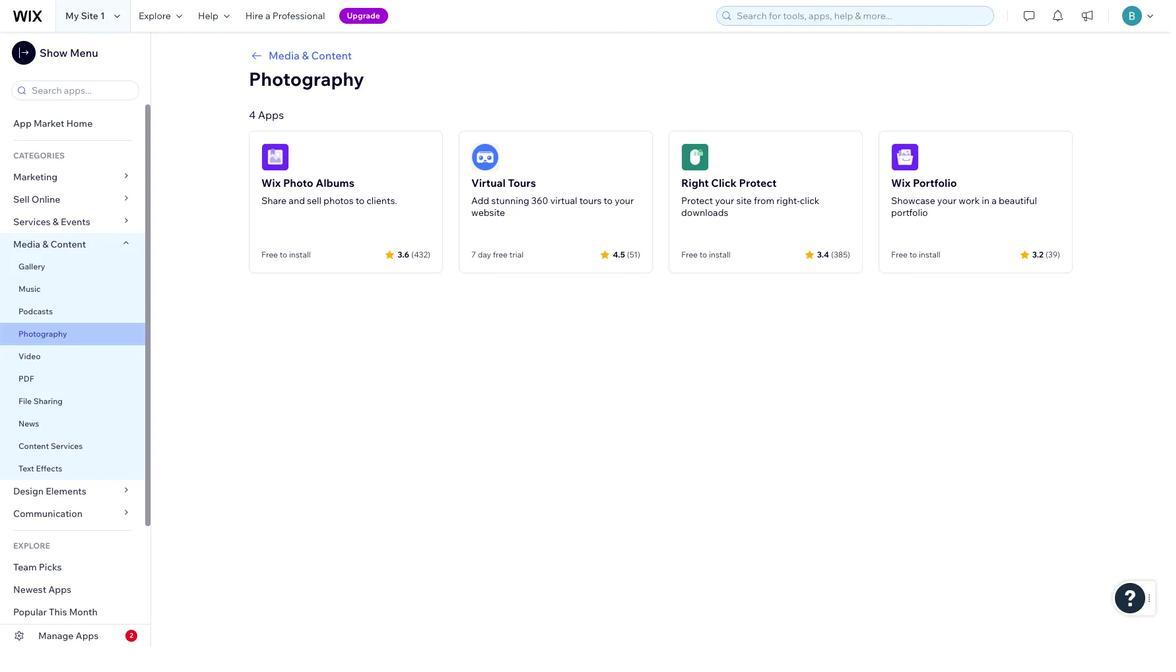 Task type: describe. For each thing, give the bounding box(es) containing it.
content services link
[[0, 435, 145, 458]]

wix for wix portfolio
[[892, 176, 911, 190]]

0 horizontal spatial protect
[[682, 195, 713, 207]]

day
[[478, 250, 491, 260]]

tours
[[580, 195, 602, 207]]

virtual tours logo image
[[472, 143, 499, 171]]

to for right click protect
[[700, 250, 707, 260]]

upgrade
[[347, 11, 380, 20]]

text effects link
[[0, 458, 145, 480]]

elements
[[46, 485, 86, 497]]

website
[[472, 207, 505, 219]]

podcasts link
[[0, 300, 145, 323]]

to for wix photo albums
[[280, 250, 287, 260]]

share
[[262, 195, 287, 207]]

0 horizontal spatial a
[[265, 10, 270, 22]]

free for wix photo albums
[[262, 250, 278, 260]]

free for right click protect
[[682, 250, 698, 260]]

sidebar element
[[0, 32, 151, 647]]

design elements link
[[0, 480, 145, 503]]

communication
[[13, 508, 85, 520]]

menu
[[70, 46, 98, 59]]

4.5
[[613, 249, 625, 259]]

install for albums
[[289, 250, 311, 260]]

gallery link
[[0, 256, 145, 278]]

app market home
[[13, 118, 93, 129]]

newest
[[13, 584, 46, 596]]

3.4 (385)
[[817, 249, 851, 259]]

hire a professional link
[[238, 0, 333, 32]]

wix portfolio showcase your work in a beautiful portfolio
[[892, 176, 1037, 219]]

video link
[[0, 345, 145, 368]]

click
[[711, 176, 737, 190]]

month
[[69, 606, 98, 618]]

Search apps... field
[[28, 81, 135, 100]]

0 vertical spatial media & content
[[269, 49, 352, 62]]

effects
[[36, 464, 62, 473]]

trial
[[510, 250, 524, 260]]

photos
[[324, 195, 354, 207]]

video
[[18, 351, 41, 361]]

music
[[18, 284, 41, 294]]

app
[[13, 118, 32, 129]]

0 horizontal spatial &
[[42, 238, 48, 250]]

(432)
[[411, 249, 431, 259]]

podcasts
[[18, 306, 53, 316]]

install for protect
[[709, 250, 731, 260]]

sell
[[13, 193, 29, 205]]

wix photo albums share and sell photos to clients.
[[262, 176, 397, 207]]

in
[[982, 195, 990, 207]]

free to install for portfolio
[[892, 250, 941, 260]]

right
[[682, 176, 709, 190]]

3.6 (432)
[[398, 249, 431, 259]]

& inside services & events link
[[53, 216, 59, 228]]

tours
[[508, 176, 536, 190]]

sell online link
[[0, 188, 145, 211]]

virtual
[[551, 195, 577, 207]]

to inside virtual tours add stunning 360 virtual tours to your website
[[604, 195, 613, 207]]

3.4
[[817, 249, 829, 259]]

free
[[493, 250, 508, 260]]

0 vertical spatial services
[[13, 216, 51, 228]]

albums
[[316, 176, 355, 190]]

categories
[[13, 151, 65, 160]]

your inside right click protect protect your site from right-click downloads
[[715, 195, 735, 207]]

marketing link
[[0, 166, 145, 188]]

0 vertical spatial content
[[311, 49, 352, 62]]

virtual
[[472, 176, 506, 190]]

portfolio
[[913, 176, 957, 190]]

news
[[18, 419, 39, 429]]

show
[[40, 46, 68, 59]]

market
[[34, 118, 64, 129]]

1
[[100, 10, 105, 22]]

team picks
[[13, 561, 62, 573]]

downloads
[[682, 207, 729, 219]]

(39)
[[1046, 249, 1061, 259]]

popular this month
[[13, 606, 98, 618]]

explore
[[139, 10, 171, 22]]

marketing
[[13, 171, 58, 183]]

professional
[[273, 10, 325, 22]]

wix for wix photo albums
[[262, 176, 281, 190]]

content inside "link"
[[18, 441, 49, 451]]

hire
[[245, 10, 263, 22]]

picks
[[39, 561, 62, 573]]

wix photo albums logo image
[[262, 143, 289, 171]]

right-
[[777, 195, 800, 207]]

text
[[18, 464, 34, 473]]

(51)
[[627, 249, 641, 259]]

apps for 4 apps
[[258, 108, 284, 122]]

events
[[61, 216, 90, 228]]

photography inside sidebar element
[[18, 329, 67, 339]]

stunning
[[492, 195, 529, 207]]

free to install for click
[[682, 250, 731, 260]]

showcase
[[892, 195, 936, 207]]

online
[[32, 193, 60, 205]]

news link
[[0, 413, 145, 435]]



Task type: locate. For each thing, give the bounding box(es) containing it.
install for showcase
[[919, 250, 941, 260]]

1 horizontal spatial a
[[992, 195, 997, 207]]

free
[[262, 250, 278, 260], [682, 250, 698, 260], [892, 250, 908, 260]]

content services
[[18, 441, 83, 451]]

protect down right
[[682, 195, 713, 207]]

free for wix portfolio
[[892, 250, 908, 260]]

my site 1
[[65, 10, 105, 22]]

2 vertical spatial &
[[42, 238, 48, 250]]

sharing
[[34, 396, 63, 406]]

wix
[[262, 176, 281, 190], [892, 176, 911, 190]]

popular
[[13, 606, 47, 618]]

0 vertical spatial a
[[265, 10, 270, 22]]

0 horizontal spatial free to install
[[262, 250, 311, 260]]

0 horizontal spatial wix
[[262, 176, 281, 190]]

media inside sidebar element
[[13, 238, 40, 250]]

install
[[289, 250, 311, 260], [709, 250, 731, 260], [919, 250, 941, 260]]

pdf
[[18, 374, 34, 384]]

2 free from the left
[[682, 250, 698, 260]]

click
[[800, 195, 820, 207]]

1 horizontal spatial content
[[51, 238, 86, 250]]

beautiful
[[999, 195, 1037, 207]]

2 horizontal spatial install
[[919, 250, 941, 260]]

2 horizontal spatial your
[[938, 195, 957, 207]]

3.2 (39)
[[1033, 249, 1061, 259]]

free to install down portfolio
[[892, 250, 941, 260]]

1 your from the left
[[615, 195, 634, 207]]

1 vertical spatial protect
[[682, 195, 713, 207]]

Search for tools, apps, help & more... field
[[733, 7, 990, 25]]

1 vertical spatial a
[[992, 195, 997, 207]]

3 install from the left
[[919, 250, 941, 260]]

install down downloads
[[709, 250, 731, 260]]

services inside "link"
[[51, 441, 83, 451]]

3.6
[[398, 249, 409, 259]]

to for wix portfolio
[[910, 250, 917, 260]]

free to install down the and
[[262, 250, 311, 260]]

0 horizontal spatial install
[[289, 250, 311, 260]]

hire a professional
[[245, 10, 325, 22]]

free to install down downloads
[[682, 250, 731, 260]]

0 vertical spatial apps
[[258, 108, 284, 122]]

your inside wix portfolio showcase your work in a beautiful portfolio
[[938, 195, 957, 207]]

pdf link
[[0, 368, 145, 390]]

2 horizontal spatial apps
[[258, 108, 284, 122]]

music link
[[0, 278, 145, 300]]

0 horizontal spatial content
[[18, 441, 49, 451]]

content down news
[[18, 441, 49, 451]]

work
[[959, 195, 980, 207]]

media & content down professional
[[269, 49, 352, 62]]

4.5 (51)
[[613, 249, 641, 259]]

1 horizontal spatial your
[[715, 195, 735, 207]]

2 horizontal spatial &
[[302, 49, 309, 62]]

apps up this
[[48, 584, 71, 596]]

& down professional
[[302, 49, 309, 62]]

0 vertical spatial media
[[269, 49, 300, 62]]

0 horizontal spatial apps
[[48, 584, 71, 596]]

a right the hire
[[265, 10, 270, 22]]

newest apps
[[13, 584, 71, 596]]

install down the and
[[289, 250, 311, 260]]

file sharing link
[[0, 390, 145, 413]]

install down portfolio
[[919, 250, 941, 260]]

team
[[13, 561, 37, 573]]

right click protect protect your site from right-click downloads
[[682, 176, 820, 219]]

3 free from the left
[[892, 250, 908, 260]]

2 vertical spatial content
[[18, 441, 49, 451]]

0 horizontal spatial media & content link
[[0, 233, 145, 256]]

right click protect logo image
[[682, 143, 709, 171]]

3.2
[[1033, 249, 1044, 259]]

1 vertical spatial apps
[[48, 584, 71, 596]]

1 free from the left
[[262, 250, 278, 260]]

protect up from
[[739, 176, 777, 190]]

your down "click"
[[715, 195, 735, 207]]

my
[[65, 10, 79, 22]]

free to install for photo
[[262, 250, 311, 260]]

7
[[472, 250, 476, 260]]

wix up showcase
[[892, 176, 911, 190]]

media down hire a professional on the left top
[[269, 49, 300, 62]]

0 horizontal spatial your
[[615, 195, 634, 207]]

free down downloads
[[682, 250, 698, 260]]

1 wix from the left
[[262, 176, 281, 190]]

1 horizontal spatial install
[[709, 250, 731, 260]]

photography
[[249, 67, 364, 90], [18, 329, 67, 339]]

media up the gallery
[[13, 238, 40, 250]]

media & content down services & events
[[13, 238, 86, 250]]

to right tours
[[604, 195, 613, 207]]

services down news link
[[51, 441, 83, 451]]

file sharing
[[18, 396, 63, 406]]

1 free to install from the left
[[262, 250, 311, 260]]

manage apps
[[38, 630, 99, 642]]

1 horizontal spatial free
[[682, 250, 698, 260]]

1 vertical spatial photography
[[18, 329, 67, 339]]

3 your from the left
[[938, 195, 957, 207]]

media & content
[[269, 49, 352, 62], [13, 238, 86, 250]]

to right photos at the top left of page
[[356, 195, 365, 207]]

content up gallery link
[[51, 238, 86, 250]]

2 wix from the left
[[892, 176, 911, 190]]

media & content link
[[249, 48, 1073, 63], [0, 233, 145, 256]]

your
[[615, 195, 634, 207], [715, 195, 735, 207], [938, 195, 957, 207]]

design
[[13, 485, 44, 497]]

to down share
[[280, 250, 287, 260]]

1 vertical spatial media & content
[[13, 238, 86, 250]]

1 horizontal spatial media & content link
[[249, 48, 1073, 63]]

gallery
[[18, 262, 45, 271]]

apps down month
[[76, 630, 99, 642]]

1 horizontal spatial photography
[[249, 67, 364, 90]]

2 horizontal spatial free
[[892, 250, 908, 260]]

to inside wix photo albums share and sell photos to clients.
[[356, 195, 365, 207]]

2
[[130, 631, 133, 640]]

your down portfolio
[[938, 195, 957, 207]]

1 vertical spatial media & content link
[[0, 233, 145, 256]]

add
[[472, 195, 489, 207]]

design elements
[[13, 485, 86, 497]]

help button
[[190, 0, 238, 32]]

& left events
[[53, 216, 59, 228]]

0 horizontal spatial media & content
[[13, 238, 86, 250]]

free down portfolio
[[892, 250, 908, 260]]

a right in
[[992, 195, 997, 207]]

0 horizontal spatial free
[[262, 250, 278, 260]]

communication link
[[0, 503, 145, 525]]

services & events
[[13, 216, 90, 228]]

newest apps link
[[0, 578, 145, 601]]

a
[[265, 10, 270, 22], [992, 195, 997, 207]]

to down portfolio
[[910, 250, 917, 260]]

2 install from the left
[[709, 250, 731, 260]]

team picks link
[[0, 556, 145, 578]]

show menu button
[[12, 41, 98, 65]]

photography link
[[0, 323, 145, 345]]

and
[[289, 195, 305, 207]]

0 vertical spatial photography
[[249, 67, 364, 90]]

0 vertical spatial &
[[302, 49, 309, 62]]

a inside wix portfolio showcase your work in a beautiful portfolio
[[992, 195, 997, 207]]

1 install from the left
[[289, 250, 311, 260]]

2 your from the left
[[715, 195, 735, 207]]

0 horizontal spatial media
[[13, 238, 40, 250]]

from
[[754, 195, 775, 207]]

1 horizontal spatial free to install
[[682, 250, 731, 260]]

popular this month link
[[0, 601, 145, 623]]

3 free to install from the left
[[892, 250, 941, 260]]

2 horizontal spatial free to install
[[892, 250, 941, 260]]

1 horizontal spatial apps
[[76, 630, 99, 642]]

& down services & events
[[42, 238, 48, 250]]

app market home link
[[0, 112, 145, 135]]

media & content inside sidebar element
[[13, 238, 86, 250]]

photography down podcasts
[[18, 329, 67, 339]]

free down share
[[262, 250, 278, 260]]

content
[[311, 49, 352, 62], [51, 238, 86, 250], [18, 441, 49, 451]]

clients.
[[367, 195, 397, 207]]

upgrade button
[[339, 8, 388, 24]]

services
[[13, 216, 51, 228], [51, 441, 83, 451]]

site
[[81, 10, 98, 22]]

360
[[531, 195, 548, 207]]

1 vertical spatial content
[[51, 238, 86, 250]]

manage
[[38, 630, 74, 642]]

2 free to install from the left
[[682, 250, 731, 260]]

services down sell online
[[13, 216, 51, 228]]

text effects
[[18, 464, 62, 473]]

apps for manage apps
[[76, 630, 99, 642]]

your inside virtual tours add stunning 360 virtual tours to your website
[[615, 195, 634, 207]]

1 vertical spatial &
[[53, 216, 59, 228]]

content down upgrade button
[[311, 49, 352, 62]]

1 horizontal spatial protect
[[739, 176, 777, 190]]

wix inside wix photo albums share and sell photos to clients.
[[262, 176, 281, 190]]

to down downloads
[[700, 250, 707, 260]]

apps right 4
[[258, 108, 284, 122]]

explore
[[13, 541, 50, 551]]

this
[[49, 606, 67, 618]]

your right tours
[[615, 195, 634, 207]]

wix up share
[[262, 176, 281, 190]]

media
[[269, 49, 300, 62], [13, 238, 40, 250]]

wix inside wix portfolio showcase your work in a beautiful portfolio
[[892, 176, 911, 190]]

photography up the 4 apps
[[249, 67, 364, 90]]

1 horizontal spatial media & content
[[269, 49, 352, 62]]

wix portfolio logo image
[[892, 143, 919, 171]]

help
[[198, 10, 218, 22]]

0 vertical spatial protect
[[739, 176, 777, 190]]

1 horizontal spatial wix
[[892, 176, 911, 190]]

&
[[302, 49, 309, 62], [53, 216, 59, 228], [42, 238, 48, 250]]

sell
[[307, 195, 322, 207]]

apps for newest apps
[[48, 584, 71, 596]]

show menu
[[40, 46, 98, 59]]

photo
[[283, 176, 313, 190]]

1 vertical spatial services
[[51, 441, 83, 451]]

1 vertical spatial media
[[13, 238, 40, 250]]

2 horizontal spatial content
[[311, 49, 352, 62]]

0 horizontal spatial photography
[[18, 329, 67, 339]]

2 vertical spatial apps
[[76, 630, 99, 642]]

protect
[[739, 176, 777, 190], [682, 195, 713, 207]]

home
[[66, 118, 93, 129]]

0 vertical spatial media & content link
[[249, 48, 1073, 63]]

(385)
[[831, 249, 851, 259]]

file
[[18, 396, 32, 406]]

1 horizontal spatial &
[[53, 216, 59, 228]]

1 horizontal spatial media
[[269, 49, 300, 62]]

site
[[737, 195, 752, 207]]

apps
[[258, 108, 284, 122], [48, 584, 71, 596], [76, 630, 99, 642]]



Task type: vqa. For each thing, say whether or not it's contained in the screenshot.


